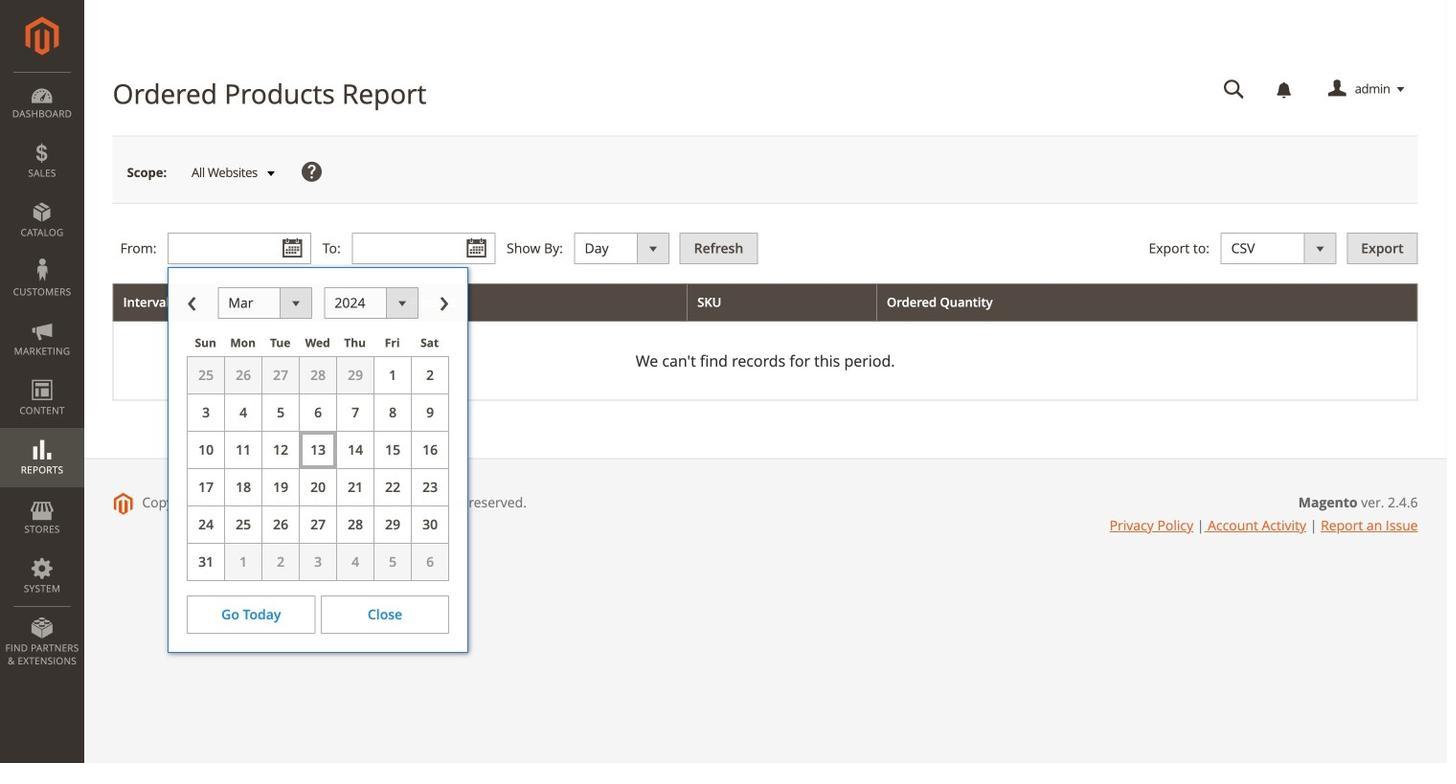 Task type: locate. For each thing, give the bounding box(es) containing it.
menu bar
[[0, 72, 84, 678]]

None text field
[[352, 233, 496, 265]]

None text field
[[1211, 73, 1259, 106], [168, 233, 312, 265], [1211, 73, 1259, 106], [168, 233, 312, 265]]



Task type: vqa. For each thing, say whether or not it's contained in the screenshot.
menu bar
yes



Task type: describe. For each thing, give the bounding box(es) containing it.
magento admin panel image
[[25, 16, 59, 56]]



